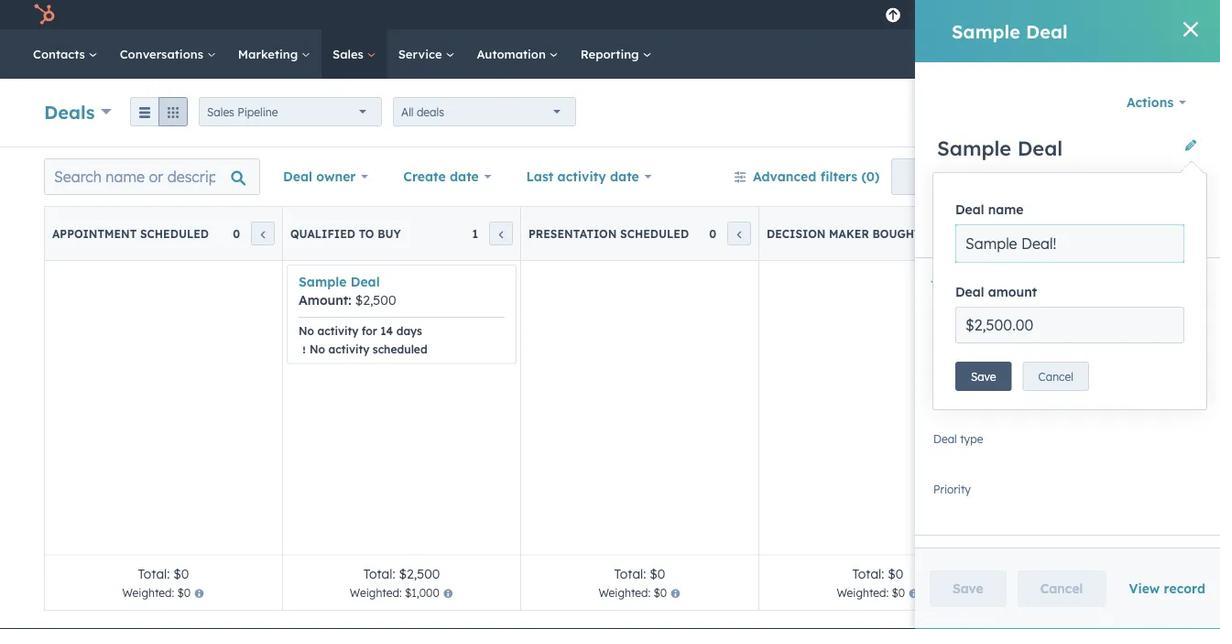 Task type: describe. For each thing, give the bounding box(es) containing it.
total: $2,500
[[364, 566, 440, 582]]

in
[[925, 227, 940, 241]]

all deals
[[401, 105, 444, 119]]

Deal amount text field
[[956, 307, 1185, 344]]

2 vertical spatial $2,500
[[399, 566, 440, 582]]

advanced filters (0) button
[[722, 159, 892, 195]]

board actions button
[[892, 159, 1037, 195]]

0 for decision maker bought-in
[[948, 227, 955, 241]]

days
[[397, 324, 422, 338]]

marketplaces button
[[944, 0, 982, 29]]

cancel for the bottommost cancel button
[[1041, 581, 1084, 597]]

save for the bottommost cancel button
[[953, 581, 984, 597]]

automation
[[477, 46, 550, 61]]

total: $0 for presentation
[[614, 566, 666, 582]]

deal inside popup button
[[283, 169, 313, 185]]

qualified for qualified to buy
[[290, 227, 356, 241]]

last for last contacted
[[934, 368, 956, 382]]

caret image
[[930, 281, 941, 286]]

weighted: for decision
[[837, 586, 889, 600]]

service
[[398, 46, 446, 61]]

create for create date
[[403, 169, 446, 185]]

0 vertical spatial sample
[[952, 20, 1021, 43]]

save view
[[1090, 169, 1154, 185]]

calling icon image
[[916, 7, 933, 24]]

filters
[[821, 169, 858, 185]]

view
[[1129, 581, 1160, 597]]

save for the top cancel button
[[971, 370, 997, 384]]

create date button
[[392, 159, 504, 195]]

service link
[[387, 29, 466, 79]]

actions button
[[1115, 84, 1199, 121]]

view record
[[1129, 581, 1206, 597]]

buy
[[1063, 223, 1087, 239]]

group inside the deals banner
[[130, 97, 188, 126]]

self
[[1113, 7, 1134, 22]]

total: $0 for appointment
[[138, 566, 189, 582]]

stage:
[[937, 223, 976, 239]]

marketplaces image
[[955, 8, 971, 25]]

: inside sample deal amount : $2,500
[[348, 292, 352, 308]]

self made menu
[[880, 0, 1199, 29]]

about this deal button
[[915, 259, 1202, 308]]

amount
[[988, 284, 1037, 300]]

1 vertical spatial sample
[[937, 136, 1012, 161]]

total: $0 for contract
[[1091, 566, 1142, 582]]

contacts
[[33, 46, 89, 61]]

create deal
[[1101, 106, 1161, 120]]

deals
[[44, 100, 95, 123]]

deal inside button
[[1139, 106, 1161, 120]]

option
[[993, 490, 1032, 506]]

select an option
[[934, 490, 1032, 506]]

select an option button
[[934, 479, 1202, 510]]

settings link
[[1021, 5, 1043, 24]]

self made button
[[1082, 0, 1197, 29]]

all
[[401, 105, 414, 119]]

contacts link
[[22, 29, 109, 79]]

type
[[961, 432, 984, 446]]

about
[[956, 275, 994, 291]]

weighted: $0 for presentation
[[599, 586, 667, 600]]

create date
[[403, 169, 479, 185]]

buy
[[378, 227, 401, 241]]

deals button
[[44, 99, 112, 125]]

Last contacted text field
[[934, 379, 1202, 408]]

deal owner button
[[271, 159, 381, 195]]

marketing
[[238, 46, 302, 61]]

to
[[1044, 223, 1059, 239]]

sample inside sample deal amount : $2,500
[[299, 274, 347, 290]]

notifications button
[[1047, 0, 1078, 29]]

contract sent
[[1005, 227, 1100, 241]]

conversations link
[[109, 29, 227, 79]]

create deal button
[[1086, 98, 1177, 127]]

hubspot link
[[22, 4, 69, 26]]

Deal name text field
[[956, 225, 1185, 263]]

2 horizontal spatial $2,500
[[992, 172, 1033, 188]]

advanced
[[753, 169, 817, 185]]

to
[[359, 227, 374, 241]]

1 vertical spatial cancel button
[[1018, 571, 1106, 608]]

sales pipeline
[[207, 105, 278, 119]]

sample deal amount : $2,500
[[299, 274, 396, 308]]

upgrade link
[[882, 5, 905, 24]]

sales pipeline button
[[199, 97, 382, 126]]

weighted: $1,000
[[350, 586, 440, 600]]

last contacted
[[934, 368, 1012, 382]]

qualified to buy
[[290, 227, 401, 241]]

advanced filters (0)
[[753, 169, 880, 185]]

no for no activity scheduled
[[310, 342, 325, 356]]

save button for the bottommost cancel button
[[930, 571, 1007, 608]]

qualified to buy
[[981, 223, 1087, 239]]

0 vertical spatial sample deal
[[952, 20, 1068, 43]]

amount inside sample deal amount : $2,500
[[299, 292, 348, 308]]

owner inside popup button
[[316, 169, 356, 185]]

appointment
[[52, 227, 137, 241]]

conversations
[[120, 46, 207, 61]]

close date:
[[937, 199, 1006, 215]]

14
[[381, 324, 393, 338]]

no activity scheduled
[[310, 342, 428, 356]]

record
[[1164, 581, 1206, 597]]

total: for qualified
[[364, 566, 396, 582]]

view record link
[[1129, 581, 1206, 597]]

qualified for qualified to buy
[[981, 223, 1040, 239]]

save inside button
[[1090, 169, 1121, 185]]

save button for the top cancel button
[[956, 362, 1012, 391]]

1
[[472, 227, 478, 241]]

0 for presentation scheduled
[[709, 227, 717, 241]]

automation link
[[466, 29, 570, 79]]



Task type: locate. For each thing, give the bounding box(es) containing it.
reporting link
[[570, 29, 663, 79]]

deals banner
[[44, 93, 1177, 128]]

qualified left to
[[290, 227, 356, 241]]

hubspot image
[[33, 4, 55, 26]]

0 vertical spatial deal owner
[[283, 169, 356, 185]]

qualified down name
[[981, 223, 1040, 239]]

activity
[[558, 169, 606, 185], [318, 324, 359, 338], [329, 342, 370, 356]]

total: for contract
[[1091, 566, 1123, 582]]

search image
[[1182, 48, 1195, 60]]

1 vertical spatial no
[[310, 342, 325, 356]]

save view button
[[1048, 159, 1177, 195]]

no activity for 14 days
[[299, 324, 422, 338]]

sent
[[1070, 227, 1100, 241]]

notifications image
[[1054, 8, 1071, 25]]

owner
[[316, 169, 356, 185], [961, 331, 992, 345]]

activity inside popup button
[[558, 169, 606, 185]]

1 horizontal spatial date
[[610, 169, 639, 185]]

0 horizontal spatial owner
[[316, 169, 356, 185]]

: up date:
[[985, 172, 988, 188]]

1 vertical spatial cancel
[[1041, 581, 1084, 597]]

deal type
[[934, 432, 984, 446]]

1 vertical spatial last
[[934, 368, 956, 382]]

0 horizontal spatial amount
[[299, 292, 348, 308]]

deal
[[1139, 106, 1161, 120], [1025, 275, 1053, 291]]

help button
[[986, 0, 1017, 29]]

sales inside 'link'
[[333, 46, 367, 61]]

(0)
[[862, 169, 880, 185]]

cancel for the top cancel button
[[1039, 370, 1074, 384]]

weighted: $0 for appointment
[[122, 586, 191, 600]]

group
[[130, 97, 188, 126]]

1 horizontal spatial last
[[934, 368, 956, 382]]

activity for scheduled
[[329, 342, 370, 356]]

owner up qualified to buy
[[316, 169, 356, 185]]

2 horizontal spatial scheduled
[[620, 227, 689, 241]]

2 vertical spatial activity
[[329, 342, 370, 356]]

total: for presentation
[[614, 566, 646, 582]]

close
[[937, 199, 970, 215]]

1 date from the left
[[450, 169, 479, 185]]

2 total: from the left
[[364, 566, 396, 582]]

amount
[[937, 172, 985, 188], [299, 292, 348, 308]]

0 vertical spatial cancel
[[1039, 370, 1074, 384]]

an
[[974, 490, 989, 506]]

weighted: for contract
[[1075, 586, 1127, 600]]

board actions
[[915, 169, 1003, 185]]

deal
[[1026, 20, 1068, 43], [1018, 136, 1063, 161], [283, 169, 313, 185], [956, 202, 985, 218], [351, 274, 380, 290], [956, 284, 985, 300], [934, 331, 957, 345], [934, 432, 957, 446]]

deal right this
[[1025, 275, 1053, 291]]

presentation
[[529, 227, 617, 241]]

3 0 from the left
[[948, 227, 955, 241]]

qualified to buy button
[[976, 219, 1112, 243]]

1 horizontal spatial qualified
[[981, 223, 1040, 239]]

total: for decision
[[853, 566, 885, 582]]

0 vertical spatial $2,500
[[992, 172, 1033, 188]]

appointment scheduled
[[52, 227, 209, 241]]

scheduled right presentation
[[620, 227, 689, 241]]

last activity date
[[527, 169, 639, 185]]

activity up presentation
[[558, 169, 606, 185]]

0 horizontal spatial scheduled
[[140, 227, 209, 241]]

deal name
[[956, 202, 1024, 218]]

1 horizontal spatial 0
[[709, 227, 717, 241]]

activity down no activity for 14 days
[[329, 342, 370, 356]]

2 vertical spatial sample
[[299, 274, 347, 290]]

sales for sales pipeline
[[207, 105, 234, 119]]

owner up the last contacted
[[961, 331, 992, 345]]

0 horizontal spatial sales
[[207, 105, 234, 119]]

1 vertical spatial deal
[[1025, 275, 1053, 291]]

0 horizontal spatial qualified
[[290, 227, 356, 241]]

$1,000
[[405, 586, 440, 600]]

5 total: from the left
[[1091, 566, 1123, 582]]

1 horizontal spatial amount
[[937, 172, 985, 188]]

about this deal
[[956, 275, 1053, 291]]

cancel left view in the bottom of the page
[[1041, 581, 1084, 597]]

2 weighted: $0 from the left
[[599, 586, 667, 600]]

Search name or description search field
[[44, 159, 260, 195]]

1 vertical spatial deal owner
[[934, 331, 992, 345]]

Search HubSpot search field
[[963, 38, 1188, 70]]

last for last activity date
[[527, 169, 554, 185]]

1 vertical spatial save button
[[930, 571, 1007, 608]]

board
[[915, 169, 953, 185]]

0
[[233, 227, 240, 241], [709, 227, 717, 241], [948, 227, 955, 241]]

1 vertical spatial sample deal
[[937, 136, 1063, 161]]

$2,500 inside sample deal amount : $2,500
[[355, 292, 396, 308]]

total: for appointment
[[138, 566, 170, 582]]

sales left service
[[333, 46, 367, 61]]

create up save view
[[1101, 106, 1136, 120]]

0 horizontal spatial 0
[[233, 227, 240, 241]]

self made
[[1113, 7, 1169, 22]]

1 horizontal spatial :
[[985, 172, 988, 188]]

2 0 from the left
[[709, 227, 717, 241]]

last up presentation
[[527, 169, 554, 185]]

weighted: $0 for contract
[[1075, 586, 1144, 600]]

contacted
[[959, 368, 1012, 382]]

close image
[[1184, 22, 1199, 37]]

presentation scheduled
[[529, 227, 689, 241]]

this
[[998, 275, 1021, 291]]

0 horizontal spatial date
[[450, 169, 479, 185]]

weighted: $0
[[122, 586, 191, 600], [599, 586, 667, 600], [837, 586, 906, 600], [1075, 586, 1144, 600]]

1 total: $0 from the left
[[138, 566, 189, 582]]

deal owner
[[283, 169, 356, 185], [934, 331, 992, 345]]

bought-
[[873, 227, 925, 241]]

for
[[362, 324, 377, 338]]

sales left pipeline
[[207, 105, 234, 119]]

amount up the close
[[937, 172, 985, 188]]

qualified inside qualified to buy popup button
[[981, 223, 1040, 239]]

sales link
[[322, 29, 387, 79]]

2 date from the left
[[610, 169, 639, 185]]

scheduled for appointment scheduled
[[140, 227, 209, 241]]

1 weighted: from the left
[[122, 586, 174, 600]]

0 horizontal spatial last
[[527, 169, 554, 185]]

total: $0 for decision
[[853, 566, 904, 582]]

$2,500 up for
[[355, 292, 396, 308]]

date:
[[974, 199, 1006, 215]]

2 horizontal spatial 0
[[948, 227, 955, 241]]

create inside 'create deal' button
[[1101, 106, 1136, 120]]

settings image
[[1024, 8, 1040, 24]]

1 total: from the left
[[138, 566, 170, 582]]

date up 1
[[450, 169, 479, 185]]

upgrade image
[[885, 8, 902, 24]]

ruby anderson image
[[1093, 6, 1109, 23]]

sample left settings icon
[[952, 20, 1021, 43]]

qualified
[[981, 223, 1040, 239], [290, 227, 356, 241]]

weighted: for qualified
[[350, 586, 402, 600]]

date up presentation scheduled
[[610, 169, 639, 185]]

1 vertical spatial activity
[[318, 324, 359, 338]]

0 vertical spatial sales
[[333, 46, 367, 61]]

0 horizontal spatial $2,500
[[355, 292, 396, 308]]

0 vertical spatial activity
[[558, 169, 606, 185]]

activity for date
[[558, 169, 606, 185]]

deal inside sample deal amount : $2,500
[[351, 274, 380, 290]]

decision
[[767, 227, 826, 241]]

0 vertical spatial no
[[299, 324, 314, 338]]

actions
[[957, 169, 1003, 185]]

create for create deal
[[1101, 106, 1136, 120]]

0 horizontal spatial :
[[348, 292, 352, 308]]

made
[[1138, 7, 1169, 22]]

1 vertical spatial $2,500
[[355, 292, 396, 308]]

no for no activity for 14 days
[[299, 324, 314, 338]]

3 weighted: $0 from the left
[[837, 586, 906, 600]]

5 weighted: from the left
[[1075, 586, 1127, 600]]

sample deal link
[[299, 274, 380, 290]]

2 total: $0 from the left
[[614, 566, 666, 582]]

decision maker bought-in
[[767, 227, 940, 241]]

last inside popup button
[[527, 169, 554, 185]]

3 total: from the left
[[614, 566, 646, 582]]

0 horizontal spatial deal owner
[[283, 169, 356, 185]]

reporting
[[581, 46, 643, 61]]

1 horizontal spatial sales
[[333, 46, 367, 61]]

3 total: $0 from the left
[[853, 566, 904, 582]]

$2,500 up $1,000
[[399, 566, 440, 582]]

total:
[[138, 566, 170, 582], [364, 566, 396, 582], [614, 566, 646, 582], [853, 566, 885, 582], [1091, 566, 1123, 582]]

1 vertical spatial :
[[348, 292, 352, 308]]

0 vertical spatial save button
[[956, 362, 1012, 391]]

1 horizontal spatial deal
[[1139, 106, 1161, 120]]

MM/DD/YYYY text field
[[1010, 196, 1141, 219]]

3 weighted: from the left
[[599, 586, 651, 600]]

scheduled down days
[[373, 342, 428, 356]]

1 horizontal spatial owner
[[961, 331, 992, 345]]

1 vertical spatial sales
[[207, 105, 234, 119]]

sample deal
[[952, 20, 1068, 43], [937, 136, 1063, 161]]

4 weighted: from the left
[[837, 586, 889, 600]]

weighted: $0 for decision
[[837, 586, 906, 600]]

select
[[934, 490, 970, 506]]

no down no activity for 14 days
[[310, 342, 325, 356]]

0 vertical spatial deal
[[1139, 106, 1161, 120]]

last left contacted
[[934, 368, 956, 382]]

maker
[[829, 227, 869, 241]]

2 vertical spatial save
[[953, 581, 984, 597]]

1 vertical spatial create
[[403, 169, 446, 185]]

sample down qualified to buy
[[299, 274, 347, 290]]

deal inside dropdown button
[[1025, 275, 1053, 291]]

sample
[[952, 20, 1021, 43], [937, 136, 1012, 161], [299, 274, 347, 290]]

create
[[1101, 106, 1136, 120], [403, 169, 446, 185]]

save
[[1090, 169, 1121, 185], [971, 370, 997, 384], [953, 581, 984, 597]]

0 for appointment scheduled
[[233, 227, 240, 241]]

0 vertical spatial create
[[1101, 106, 1136, 120]]

1 horizontal spatial $2,500
[[399, 566, 440, 582]]

cancel button down the deal amount text box
[[1023, 362, 1089, 391]]

2 weighted: from the left
[[350, 586, 402, 600]]

deal amount
[[956, 284, 1037, 300]]

0 vertical spatial last
[[527, 169, 554, 185]]

activity for for
[[318, 324, 359, 338]]

0 horizontal spatial create
[[403, 169, 446, 185]]

name
[[988, 202, 1024, 218]]

0 vertical spatial cancel button
[[1023, 362, 1089, 391]]

4 total: from the left
[[853, 566, 885, 582]]

date
[[450, 169, 479, 185], [610, 169, 639, 185]]

calling icon button
[[909, 3, 940, 27]]

sales inside popup button
[[207, 105, 234, 119]]

deal up view
[[1139, 106, 1161, 120]]

actions
[[1127, 94, 1174, 110]]

0 vertical spatial owner
[[316, 169, 356, 185]]

scheduled for presentation scheduled
[[620, 227, 689, 241]]

priority
[[934, 483, 971, 496]]

sample up actions
[[937, 136, 1012, 161]]

weighted:
[[122, 586, 174, 600], [350, 586, 402, 600], [599, 586, 651, 600], [837, 586, 889, 600], [1075, 586, 1127, 600]]

1 horizontal spatial create
[[1101, 106, 1136, 120]]

4 weighted: $0 from the left
[[1075, 586, 1144, 600]]

all deals button
[[393, 97, 576, 126]]

cancel button left view in the bottom of the page
[[1018, 571, 1106, 608]]

create down all deals
[[403, 169, 446, 185]]

no down sample deal amount : $2,500
[[299, 324, 314, 338]]

help image
[[993, 8, 1010, 25]]

last activity date button
[[515, 159, 664, 195]]

view
[[1125, 169, 1154, 185]]

0 vertical spatial amount
[[937, 172, 985, 188]]

cancel down the deal amount text box
[[1039, 370, 1074, 384]]

1 vertical spatial save
[[971, 370, 997, 384]]

activity left for
[[318, 324, 359, 338]]

deal owner up the last contacted
[[934, 331, 992, 345]]

1 0 from the left
[[233, 227, 240, 241]]

sales for sales
[[333, 46, 367, 61]]

0 vertical spatial :
[[985, 172, 988, 188]]

:
[[985, 172, 988, 188], [348, 292, 352, 308]]

1 weighted: $0 from the left
[[122, 586, 191, 600]]

0 vertical spatial save
[[1090, 169, 1121, 185]]

$2,500 up name
[[992, 172, 1033, 188]]

1 vertical spatial amount
[[299, 292, 348, 308]]

1 vertical spatial owner
[[961, 331, 992, 345]]

marketing link
[[227, 29, 322, 79]]

: down sample deal link
[[348, 292, 352, 308]]

4 total: $0 from the left
[[1091, 566, 1142, 582]]

$2,500
[[992, 172, 1033, 188], [355, 292, 396, 308], [399, 566, 440, 582]]

1 horizontal spatial scheduled
[[373, 342, 428, 356]]

weighted: for appointment
[[122, 586, 174, 600]]

weighted: for presentation
[[599, 586, 651, 600]]

deal owner inside popup button
[[283, 169, 356, 185]]

pipeline
[[238, 105, 278, 119]]

create inside create date popup button
[[403, 169, 446, 185]]

1 horizontal spatial deal owner
[[934, 331, 992, 345]]

scheduled down 'search name or description' 'search box'
[[140, 227, 209, 241]]

amount down sample deal link
[[299, 292, 348, 308]]

contract
[[1005, 227, 1067, 241]]

deal owner up qualified to buy
[[283, 169, 356, 185]]

0 horizontal spatial deal
[[1025, 275, 1053, 291]]

search button
[[1173, 38, 1204, 70]]



Task type: vqa. For each thing, say whether or not it's contained in the screenshot.
3rd Press to sort. image
no



